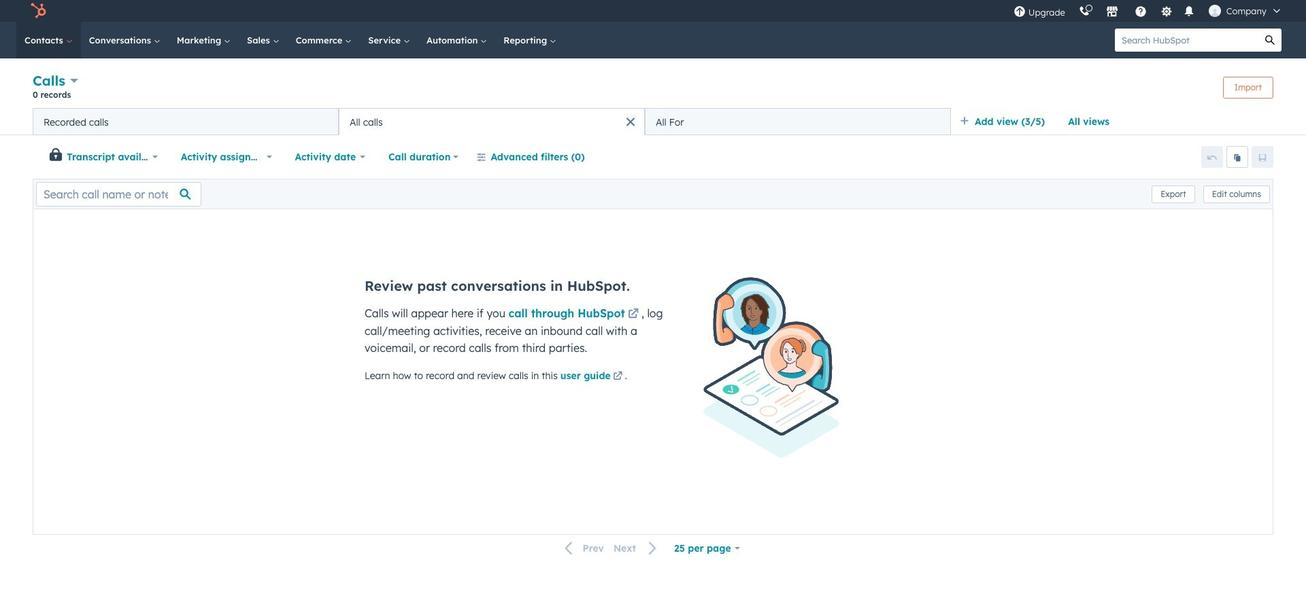 Task type: describe. For each thing, give the bounding box(es) containing it.
link opens in a new window image
[[613, 372, 623, 382]]

pagination navigation
[[557, 540, 665, 558]]

marketplaces image
[[1106, 6, 1118, 18]]



Task type: vqa. For each thing, say whether or not it's contained in the screenshot.
the Search HubSpot search box
yes



Task type: locate. For each thing, give the bounding box(es) containing it.
link opens in a new window image
[[628, 307, 639, 323], [628, 310, 639, 320], [613, 369, 623, 386]]

menu
[[1007, 0, 1290, 22]]

Search HubSpot search field
[[1115, 29, 1259, 52]]

jacob simon image
[[1209, 5, 1221, 17]]

Search call name or notes search field
[[36, 182, 201, 206]]

banner
[[33, 71, 1273, 108]]



